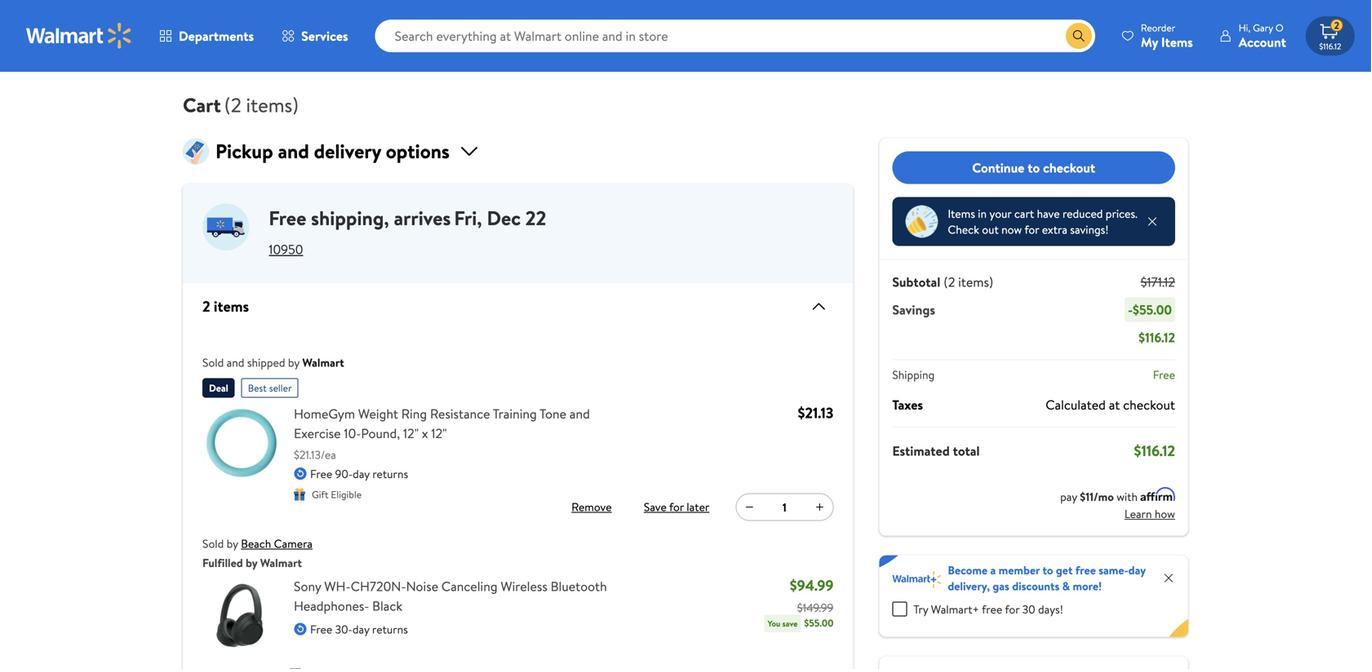 Task type: describe. For each thing, give the bounding box(es) containing it.
0 horizontal spatial by
[[227, 536, 238, 552]]

30-
[[335, 622, 353, 638]]

hide all items image
[[803, 297, 829, 316]]

my
[[1141, 33, 1159, 51]]

$21.13/ea
[[294, 447, 336, 463]]

1 12" from the left
[[403, 425, 419, 442]]

(2 for cart
[[224, 91, 241, 119]]

0 vertical spatial by
[[288, 355, 300, 371]]

deal
[[209, 381, 228, 395]]

sold by beach camera fulfilled by walmart
[[202, 536, 313, 571]]

for inside 'banner'
[[1005, 601, 1020, 617]]

walmart inside sold by beach camera fulfilled by walmart
[[260, 555, 302, 571]]

items inside items in your cart have reduced prices. check out now for extra savings!
[[948, 206, 976, 222]]

have
[[1037, 206, 1060, 222]]

2 vertical spatial by
[[246, 555, 257, 571]]

$11/mo
[[1080, 489, 1114, 505]]

learn how
[[1125, 506, 1176, 522]]

pickup and delivery options button
[[183, 138, 853, 165]]

canceling
[[442, 578, 498, 596]]

shipping
[[311, 205, 384, 232]]

pickup
[[216, 138, 273, 165]]

day inside become a member to get free same-day delivery, gas discounts & more!
[[1129, 563, 1146, 578]]

delivery,
[[948, 578, 990, 594]]

continue to checkout
[[973, 159, 1096, 177]]

gift
[[312, 488, 329, 502]]

affirm image
[[1141, 487, 1176, 501]]

services
[[301, 27, 348, 45]]

tone
[[540, 405, 567, 423]]

more!
[[1073, 578, 1102, 594]]

options
[[386, 138, 450, 165]]

x
[[422, 425, 428, 442]]

check
[[948, 222, 980, 238]]

now
[[1002, 222, 1022, 238]]

try
[[914, 601, 929, 617]]

reduced
[[1063, 206, 1103, 222]]

sony wh-ch720n-noise canceling wireless bluetooth headphones- black, with add-on services, 1 in cart image
[[202, 577, 281, 655]]

member
[[999, 563, 1040, 578]]

items
[[214, 296, 249, 317]]

arrives
[[394, 205, 451, 232]]

sold for sold by beach camera fulfilled by walmart
[[202, 536, 224, 552]]

for inside button
[[669, 499, 684, 515]]

days!
[[1038, 601, 1064, 617]]

gas
[[993, 578, 1010, 594]]

1
[[783, 499, 787, 515]]

sony wh-ch720n-noise canceling wireless bluetooth headphones- black
[[294, 578, 607, 615]]

Walmart Site-Wide search field
[[375, 20, 1095, 52]]

calculated at checkout
[[1046, 396, 1176, 414]]

$171.12
[[1141, 273, 1176, 291]]

estimated total
[[893, 442, 980, 460]]

extra
[[1042, 222, 1068, 238]]

for inside items in your cart have reduced prices. check out now for extra savings!
[[1025, 222, 1040, 238]]

estimated
[[893, 442, 950, 460]]

black
[[372, 597, 403, 615]]

seller
[[269, 381, 292, 395]]

checkout for calculated at checkout
[[1124, 396, 1176, 414]]

pay $11/mo with
[[1061, 489, 1141, 505]]

free for free 30-day returns
[[310, 622, 332, 638]]

save for later button
[[641, 494, 713, 520]]

Search search field
[[375, 20, 1095, 52]]

10950 button
[[269, 240, 303, 258]]

$55.00 inside $94.99 $149.99 you save $55.00
[[804, 616, 834, 630]]

$94.99 $149.99 you save $55.00
[[768, 576, 834, 630]]

save for later
[[644, 499, 710, 515]]

wireless
[[501, 578, 548, 596]]

walmart plus image
[[893, 572, 942, 588]]

90-
[[335, 466, 353, 482]]

gifteligibleicon image
[[294, 489, 305, 501]]

pay
[[1061, 489, 1078, 505]]

learn
[[1125, 506, 1152, 522]]

and for sold
[[227, 355, 244, 371]]

exercise
[[294, 425, 341, 442]]

bluetooth
[[551, 578, 607, 596]]

close nudge image
[[1146, 215, 1159, 228]]

pickup and delivery options
[[216, 138, 450, 165]]

taxes
[[893, 396, 923, 414]]

out
[[982, 222, 999, 238]]

items) for subtotal (2 items)
[[959, 273, 994, 291]]

0 vertical spatial $116.12
[[1320, 41, 1342, 52]]

cart
[[183, 91, 221, 119]]

account
[[1239, 33, 1287, 51]]

eligible
[[331, 488, 362, 502]]

$21.13
[[798, 403, 834, 423]]

wh-
[[324, 578, 351, 596]]

total
[[953, 442, 980, 460]]

sold and shipped by walmart
[[202, 355, 344, 371]]

calculated
[[1046, 396, 1106, 414]]

reorder
[[1141, 21, 1176, 35]]

items inside the reorder my items
[[1162, 33, 1193, 51]]

and inside homegym weight ring resistance training tone and exercise 10-pound, 12" x 12" $21.13/ea
[[570, 405, 590, 423]]

free for free
[[1153, 367, 1176, 383]]

hi,
[[1239, 21, 1251, 35]]

$149.99
[[797, 600, 834, 616]]

to inside button
[[1028, 159, 1040, 177]]

savings
[[893, 301, 936, 319]]



Task type: locate. For each thing, give the bounding box(es) containing it.
o
[[1276, 21, 1284, 35]]

day for free 30-day returns
[[353, 622, 370, 638]]

dec
[[487, 205, 521, 232]]

search icon image
[[1073, 29, 1086, 42]]

free down gas
[[982, 601, 1003, 617]]

best seller
[[248, 381, 292, 395]]

-$55.00
[[1128, 301, 1172, 319]]

$55.00 down $171.12
[[1133, 301, 1172, 319]]

camera
[[274, 536, 313, 552]]

0 vertical spatial to
[[1028, 159, 1040, 177]]

get
[[1056, 563, 1073, 578]]

banner containing become a member to get free same-day delivery, gas discounts & more!
[[880, 556, 1189, 637]]

to left get
[[1043, 563, 1054, 578]]

later
[[687, 499, 710, 515]]

sony wh-ch720n-noise canceling wireless bluetooth headphones- black link
[[294, 577, 635, 616]]

remove
[[572, 499, 612, 515]]

items left in
[[948, 206, 976, 222]]

weight
[[358, 405, 398, 423]]

day left close walmart plus section image
[[1129, 563, 1146, 578]]

by up fulfilled
[[227, 536, 238, 552]]

2 left items
[[202, 296, 210, 317]]

0 horizontal spatial $55.00
[[804, 616, 834, 630]]

walmart up homegym
[[302, 355, 344, 371]]

best
[[248, 381, 267, 395]]

sold up 'deal'
[[202, 355, 224, 371]]

cart_gic_illustration image
[[183, 138, 209, 165]]

free for free 90-day returns
[[310, 466, 332, 482]]

ch720n-
[[351, 578, 406, 596]]

2 for 2 items
[[202, 296, 210, 317]]

checkout right at on the right bottom of the page
[[1124, 396, 1176, 414]]

reorder my items
[[1141, 21, 1193, 51]]

1 horizontal spatial by
[[246, 555, 257, 571]]

free right get
[[1076, 563, 1096, 578]]

fri,
[[454, 205, 482, 232]]

1 returns from the top
[[373, 466, 408, 482]]

checkout for continue to checkout
[[1043, 159, 1096, 177]]

0 vertical spatial returns
[[373, 466, 408, 482]]

1 vertical spatial $116.12
[[1139, 329, 1176, 347]]

returns for free 90-day returns
[[373, 466, 408, 482]]

for right now
[[1025, 222, 1040, 238]]

$116.12 right account
[[1320, 41, 1342, 52]]

1 sold from the top
[[202, 355, 224, 371]]

0 horizontal spatial items
[[948, 206, 976, 222]]

0 horizontal spatial (2
[[224, 91, 241, 119]]

free for free shipping , arrives fri, dec 22
[[269, 205, 306, 232]]

banner
[[880, 556, 1189, 637]]

cart (2 items)
[[183, 91, 299, 119]]

1 vertical spatial (2
[[944, 273, 955, 291]]

1 vertical spatial 2
[[202, 296, 210, 317]]

save
[[783, 618, 798, 629]]

2 returns from the top
[[372, 622, 408, 638]]

(2 right the cart
[[224, 91, 241, 119]]

0 vertical spatial (2
[[224, 91, 241, 119]]

10-
[[344, 425, 361, 442]]

2 horizontal spatial by
[[288, 355, 300, 371]]

services button
[[268, 16, 362, 56]]

1 vertical spatial to
[[1043, 563, 1054, 578]]

fulfilled
[[202, 555, 243, 571]]

0 vertical spatial sold
[[202, 355, 224, 371]]

0 vertical spatial free
[[1076, 563, 1096, 578]]

gary
[[1253, 21, 1274, 35]]

become
[[948, 563, 988, 578]]

0 horizontal spatial to
[[1028, 159, 1040, 177]]

sold up fulfilled
[[202, 536, 224, 552]]

0 horizontal spatial and
[[227, 355, 244, 371]]

noise
[[406, 578, 438, 596]]

0 vertical spatial walmart
[[302, 355, 344, 371]]

gift eligible
[[312, 488, 362, 502]]

1 horizontal spatial and
[[278, 138, 309, 165]]

ring
[[402, 405, 427, 423]]

departments button
[[145, 16, 268, 56]]

1 vertical spatial sold
[[202, 536, 224, 552]]

to
[[1028, 159, 1040, 177], [1043, 563, 1054, 578]]

0 horizontal spatial 12"
[[403, 425, 419, 442]]

for left 30
[[1005, 601, 1020, 617]]

items) down check
[[959, 273, 994, 291]]

decrease quantity homegym weight ring resistance training tone and exercise 10-pound, 12" x 12", current quantity 1 image
[[743, 501, 756, 514]]

1 vertical spatial checkout
[[1124, 396, 1176, 414]]

discounts
[[1013, 578, 1060, 594]]

2 sold from the top
[[202, 536, 224, 552]]

items) up pickup in the left of the page
[[246, 91, 299, 119]]

$116.12
[[1320, 41, 1342, 52], [1139, 329, 1176, 347], [1134, 441, 1176, 461]]

0 vertical spatial 2
[[1335, 19, 1340, 32]]

beach
[[241, 536, 271, 552]]

and
[[278, 138, 309, 165], [227, 355, 244, 371], [570, 405, 590, 423]]

1 horizontal spatial checkout
[[1124, 396, 1176, 414]]

reduced price image
[[906, 205, 938, 238]]

1 horizontal spatial for
[[1005, 601, 1020, 617]]

2 horizontal spatial for
[[1025, 222, 1040, 238]]

free up the calculated at checkout
[[1153, 367, 1176, 383]]

1 horizontal spatial to
[[1043, 563, 1054, 578]]

increase quantity homegym weight ring resistance training tone and exercise 10-pound, 12" x 12", current quantity 1 image
[[813, 501, 826, 514]]

1 vertical spatial by
[[227, 536, 238, 552]]

returns down black
[[372, 622, 408, 638]]

cart
[[1015, 206, 1035, 222]]

12" left 'x'
[[403, 425, 419, 442]]

items in your cart have reduced prices. check out now for extra savings!
[[948, 206, 1138, 238]]

free inside become a member to get free same-day delivery, gas discounts & more!
[[1076, 563, 1096, 578]]

1 horizontal spatial items)
[[959, 273, 994, 291]]

save
[[644, 499, 667, 515]]

free 30-day returns
[[310, 622, 408, 638]]

0 horizontal spatial walmart
[[260, 555, 302, 571]]

shipping
[[893, 367, 935, 383]]

1 vertical spatial and
[[227, 355, 244, 371]]

1 vertical spatial walmart
[[260, 555, 302, 571]]

1 vertical spatial $55.00
[[804, 616, 834, 630]]

walmart down beach camera link
[[260, 555, 302, 571]]

items right my
[[1162, 33, 1193, 51]]

$116.12 up affirm image at the bottom of page
[[1134, 441, 1176, 461]]

checkout inside button
[[1043, 159, 1096, 177]]

your
[[990, 206, 1012, 222]]

2 12" from the left
[[431, 425, 447, 442]]

0 vertical spatial $55.00
[[1133, 301, 1172, 319]]

hi, gary o account
[[1239, 21, 1287, 51]]

0 horizontal spatial for
[[669, 499, 684, 515]]

1 vertical spatial items)
[[959, 273, 994, 291]]

1 horizontal spatial $55.00
[[1133, 301, 1172, 319]]

day down headphones-
[[353, 622, 370, 638]]

and for pickup
[[278, 138, 309, 165]]

sold for sold and shipped by walmart
[[202, 355, 224, 371]]

at
[[1109, 396, 1120, 414]]

fulfillment logo image
[[202, 204, 249, 250]]

2 right o
[[1335, 19, 1340, 32]]

(2 right subtotal
[[944, 273, 955, 291]]

30
[[1023, 601, 1036, 617]]

in
[[978, 206, 987, 222]]

-
[[1128, 301, 1133, 319]]

1 vertical spatial for
[[669, 499, 684, 515]]

and right pickup in the left of the page
[[278, 138, 309, 165]]

0 horizontal spatial free
[[982, 601, 1003, 617]]

0 horizontal spatial 2
[[202, 296, 210, 317]]

checkout up reduced
[[1043, 159, 1096, 177]]

22
[[526, 205, 546, 232]]

continue
[[973, 159, 1025, 177]]

free shipping , arrives fri, dec 22
[[269, 205, 546, 232]]

2 vertical spatial day
[[353, 622, 370, 638]]

1 vertical spatial day
[[1129, 563, 1146, 578]]

how
[[1155, 506, 1176, 522]]

to right continue
[[1028, 159, 1040, 177]]

0 horizontal spatial checkout
[[1043, 159, 1096, 177]]

pound,
[[361, 425, 400, 442]]

day up 'eligible'
[[353, 466, 370, 482]]

continue to checkout button
[[893, 151, 1176, 184]]

returns down pound,
[[373, 466, 408, 482]]

0 vertical spatial for
[[1025, 222, 1040, 238]]

and right tone at the left bottom of page
[[570, 405, 590, 423]]

2 vertical spatial $116.12
[[1134, 441, 1176, 461]]

1 horizontal spatial free
[[1076, 563, 1096, 578]]

2 for 2
[[1335, 19, 1340, 32]]

free 90-day returns
[[310, 466, 408, 482]]

Try Walmart+ free for 30 days! checkbox
[[893, 602, 907, 617]]

free up the 10950
[[269, 205, 306, 232]]

day for free 90-day returns
[[353, 466, 370, 482]]

10950
[[269, 240, 303, 258]]

1 vertical spatial free
[[982, 601, 1003, 617]]

2 horizontal spatial and
[[570, 405, 590, 423]]

homegym weight ring resistance training tone and exercise 10-pound, 12" x 12" $21.13/ea
[[294, 405, 590, 463]]

0 vertical spatial day
[[353, 466, 370, 482]]

$116.12 down -$55.00
[[1139, 329, 1176, 347]]

1 horizontal spatial 12"
[[431, 425, 447, 442]]

beach camera link
[[241, 536, 313, 552]]

by
[[288, 355, 300, 371], [227, 536, 238, 552], [246, 555, 257, 571]]

returns for free 30-day returns
[[372, 622, 408, 638]]

1 horizontal spatial 2
[[1335, 19, 1340, 32]]

1 vertical spatial items
[[948, 206, 976, 222]]

free
[[269, 205, 306, 232], [1153, 367, 1176, 383], [310, 466, 332, 482], [310, 622, 332, 638]]

2 vertical spatial for
[[1005, 601, 1020, 617]]

0 vertical spatial checkout
[[1043, 159, 1096, 177]]

homegym weight ring resistance training tone and exercise 10-pound, 12" x 12", with add-on services, $21.13/ea, 1 in cart gift eligible image
[[202, 404, 281, 483]]

a
[[991, 563, 996, 578]]

delivery
[[314, 138, 381, 165]]

for
[[1025, 222, 1040, 238], [669, 499, 684, 515], [1005, 601, 1020, 617]]

1 horizontal spatial (2
[[944, 273, 955, 291]]

free shipping, arrives fri, dec 22 10950 element
[[183, 184, 853, 269]]

12" right 'x'
[[431, 425, 447, 442]]

0 vertical spatial items
[[1162, 33, 1193, 51]]

departments
[[179, 27, 254, 45]]

sold inside sold by beach camera fulfilled by walmart
[[202, 536, 224, 552]]

headphones-
[[294, 597, 369, 615]]

1 horizontal spatial walmart
[[302, 355, 344, 371]]

day
[[353, 466, 370, 482], [1129, 563, 1146, 578], [353, 622, 370, 638]]

remove button
[[566, 494, 618, 520]]

training
[[493, 405, 537, 423]]

(2 for subtotal
[[944, 273, 955, 291]]

0 vertical spatial items)
[[246, 91, 299, 119]]

1 horizontal spatial items
[[1162, 33, 1193, 51]]

,
[[384, 205, 389, 232]]

close walmart plus section image
[[1163, 572, 1176, 585]]

2 vertical spatial and
[[570, 405, 590, 423]]

by right shipped at the bottom of the page
[[288, 355, 300, 371]]

homegym weight ring resistance training tone and exercise 10-pound, 12" x 12" link
[[294, 404, 635, 443]]

for right save
[[669, 499, 684, 515]]

subtotal (2 items)
[[893, 273, 994, 291]]

walmart image
[[26, 23, 132, 49]]

try walmart+ free for 30 days!
[[914, 601, 1064, 617]]

free down $21.13/ea
[[310, 466, 332, 482]]

$55.00 down $149.99 at the right bottom
[[804, 616, 834, 630]]

(2
[[224, 91, 241, 119], [944, 273, 955, 291]]

$94.99
[[790, 576, 834, 596]]

1 vertical spatial returns
[[372, 622, 408, 638]]

by down beach
[[246, 555, 257, 571]]

prices.
[[1106, 206, 1138, 222]]

and up 'deal'
[[227, 355, 244, 371]]

items) for cart (2 items)
[[246, 91, 299, 119]]

0 horizontal spatial items)
[[246, 91, 299, 119]]

to inside become a member to get free same-day delivery, gas discounts & more!
[[1043, 563, 1054, 578]]

free
[[1076, 563, 1096, 578], [982, 601, 1003, 617]]

free left "30-"
[[310, 622, 332, 638]]

0 vertical spatial and
[[278, 138, 309, 165]]

savings!
[[1071, 222, 1109, 238]]



Task type: vqa. For each thing, say whether or not it's contained in the screenshot.
third add to cart icon from left
no



